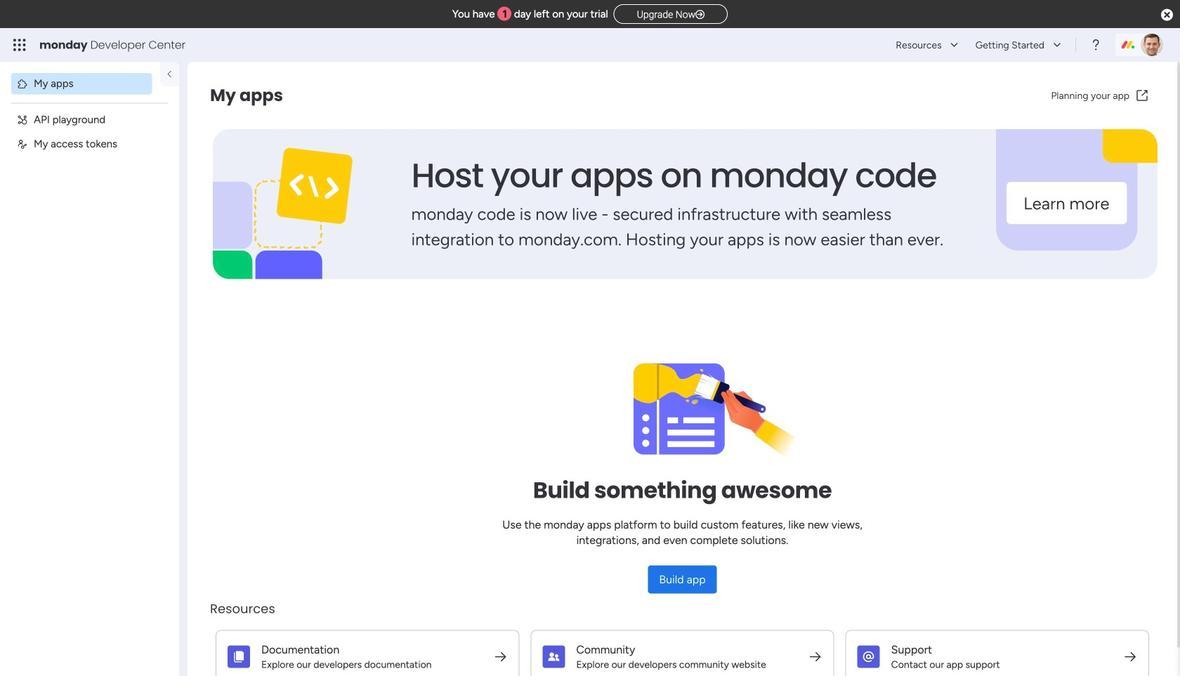 Task type: describe. For each thing, give the bounding box(es) containing it.
select product image
[[13, 38, 27, 52]]

build something awesome image
[[634, 364, 795, 459]]

terry turtle image
[[1141, 34, 1164, 56]]

monday code is now live - secured infrastructure with seamless integration to monday.com. hosting your apps is now easier than ever. image
[[213, 129, 1158, 279]]



Task type: locate. For each thing, give the bounding box(es) containing it.
help image
[[1089, 38, 1103, 52]]

dapulse rightstroke image
[[696, 9, 705, 20]]

dapulse close image
[[1162, 8, 1173, 22]]



Task type: vqa. For each thing, say whether or not it's contained in the screenshot.
first circle o Icon from the bottom
no



